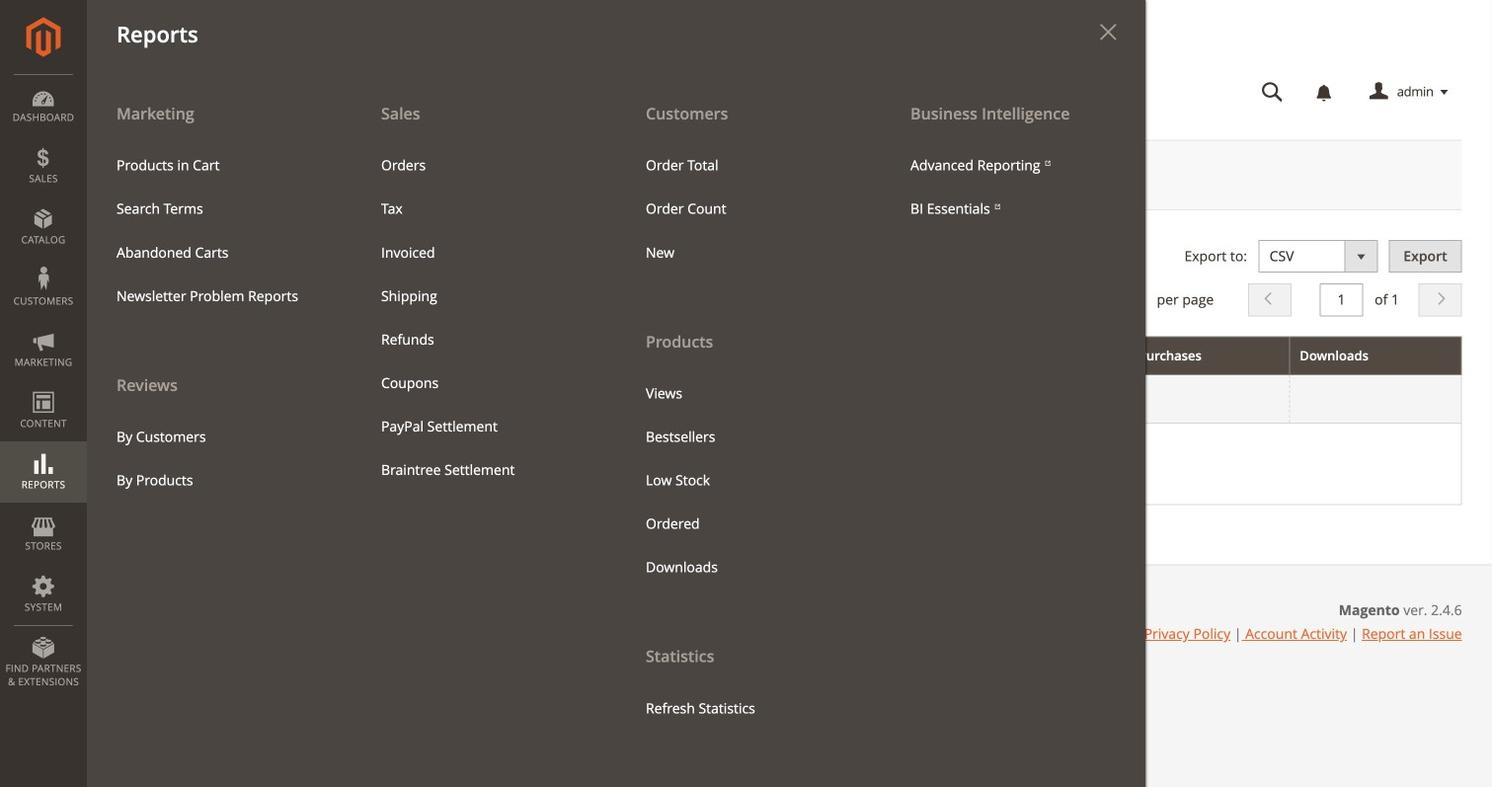 Task type: locate. For each thing, give the bounding box(es) containing it.
menu
[[87, 91, 1146, 787], [87, 91, 352, 503], [617, 91, 881, 731], [102, 144, 337, 318], [367, 144, 602, 492], [631, 144, 866, 274], [896, 144, 1131, 231], [631, 372, 866, 590], [102, 416, 337, 503]]

None text field
[[127, 385, 444, 413], [802, 385, 1118, 413], [127, 385, 444, 413], [802, 385, 1118, 413]]

menu bar
[[0, 0, 1146, 787]]

None text field
[[1320, 284, 1364, 316], [464, 385, 781, 413], [1320, 284, 1364, 316], [464, 385, 781, 413]]



Task type: describe. For each thing, give the bounding box(es) containing it.
magento admin panel image
[[26, 17, 61, 57]]



